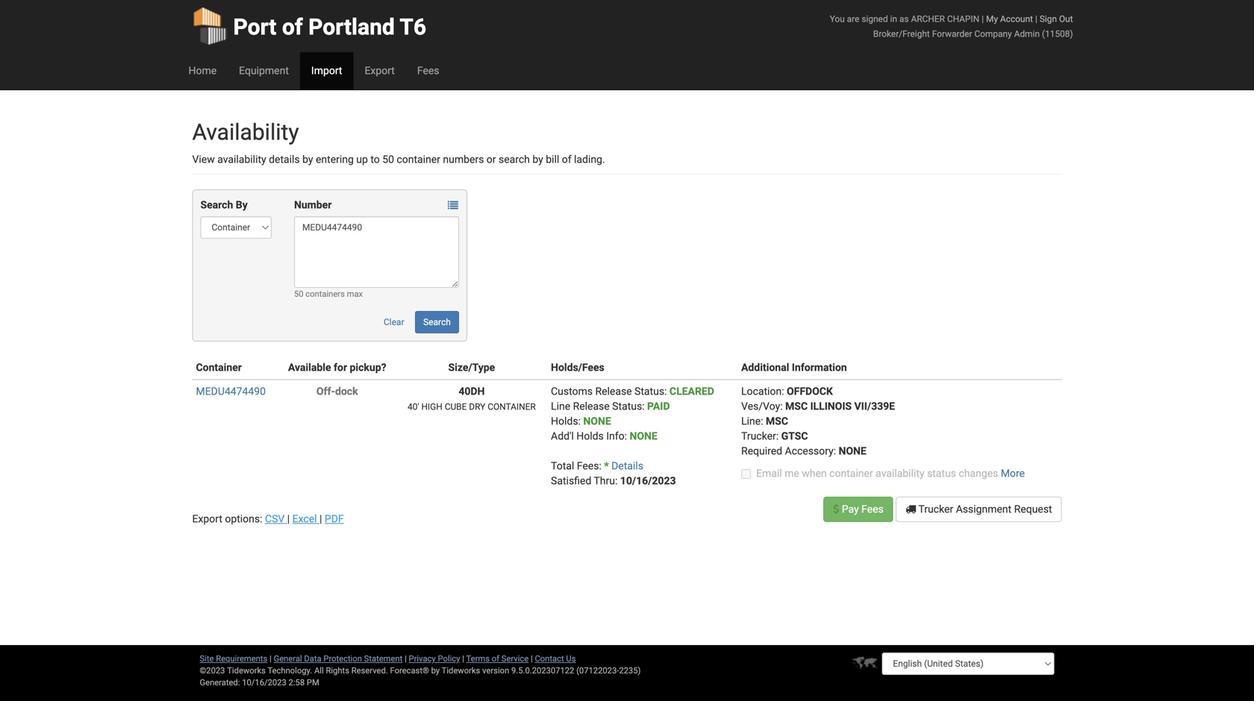 Task type: vqa. For each thing, say whether or not it's contained in the screenshot.
topmost 10/16/2023
yes



Task type: locate. For each thing, give the bounding box(es) containing it.
location
[[741, 386, 782, 398]]

50 left containers
[[294, 289, 304, 299]]

0 vertical spatial export
[[365, 65, 395, 77]]

data
[[304, 654, 322, 664]]

0 vertical spatial 10/16/2023
[[620, 475, 676, 488]]

line
[[551, 401, 571, 413]]

my account link
[[986, 14, 1033, 24]]

0 vertical spatial availability
[[217, 153, 266, 166]]

search inside button
[[423, 317, 451, 328]]

0 horizontal spatial search
[[200, 199, 233, 211]]

none right accessory
[[839, 445, 867, 458]]

2 vertical spatial none
[[839, 445, 867, 458]]

0 horizontal spatial container
[[397, 153, 440, 166]]

status left paid
[[612, 401, 642, 413]]

release right customs
[[595, 386, 632, 398]]

search
[[499, 153, 530, 166]]

total
[[551, 460, 574, 473]]

high
[[421, 402, 443, 413]]

1 horizontal spatial container
[[830, 468, 873, 480]]

location : offdock ves/voy: msc illinois vii/339e line: msc trucker: gtsc required accessory : none
[[741, 386, 895, 458]]

fees inside button
[[862, 504, 884, 516]]

1 horizontal spatial fees
[[862, 504, 884, 516]]

(11508)
[[1042, 29, 1073, 39]]

archer
[[911, 14, 945, 24]]

| up 9.5.0.202307122
[[531, 654, 533, 664]]

1 vertical spatial search
[[423, 317, 451, 328]]

0 horizontal spatial of
[[282, 14, 303, 40]]

0 vertical spatial search
[[200, 199, 233, 211]]

by inside site requirements | general data protection statement | privacy policy | terms of service | contact us ©2023 tideworks technology. all rights reserved. forecast® by tideworks version 9.5.0.202307122 (07122023-2235) generated: 10/16/2023 2:58 pm
[[431, 666, 440, 676]]

pay fees
[[839, 504, 884, 516]]

csv
[[265, 513, 285, 526]]

container right the to
[[397, 153, 440, 166]]

1 vertical spatial fees
[[862, 504, 884, 516]]

1 vertical spatial container
[[830, 468, 873, 480]]

1 horizontal spatial by
[[431, 666, 440, 676]]

status up paid
[[635, 386, 665, 398]]

policy
[[438, 654, 460, 664]]

company
[[975, 29, 1012, 39]]

customs
[[551, 386, 593, 398]]

search for search by
[[200, 199, 233, 211]]

0 vertical spatial fees
[[417, 65, 439, 77]]

| right csv
[[287, 513, 290, 526]]

0 horizontal spatial export
[[192, 513, 222, 526]]

fees button
[[406, 52, 451, 90]]

None checkbox
[[741, 470, 751, 479]]

0 horizontal spatial 50
[[294, 289, 304, 299]]

availability down availability on the top of the page
[[217, 153, 266, 166]]

msc down ves/voy:
[[766, 416, 788, 428]]

are
[[847, 14, 860, 24]]

container up pay
[[830, 468, 873, 480]]

chapin
[[947, 14, 980, 24]]

trucker assignment request
[[916, 504, 1052, 516]]

excel
[[292, 513, 317, 526]]

by right details
[[302, 153, 313, 166]]

cleared
[[670, 386, 714, 398]]

search left by
[[200, 199, 233, 211]]

release
[[595, 386, 632, 398], [573, 401, 610, 413]]

thru:
[[594, 475, 618, 488]]

1 horizontal spatial search
[[423, 317, 451, 328]]

size/type
[[448, 362, 495, 374]]

none right info: on the left
[[630, 430, 658, 443]]

dock
[[335, 386, 358, 398]]

accessory
[[785, 445, 834, 458]]

50 right the to
[[382, 153, 394, 166]]

by down privacy policy 'link'
[[431, 666, 440, 676]]

none up 'holds'
[[583, 416, 611, 428]]

tideworks
[[442, 666, 480, 676]]

of right port
[[282, 14, 303, 40]]

of right bill
[[562, 153, 572, 166]]

holds
[[577, 430, 604, 443]]

for
[[334, 362, 347, 374]]

1 vertical spatial 10/16/2023
[[242, 678, 287, 688]]

1 vertical spatial msc
[[766, 416, 788, 428]]

0 vertical spatial of
[[282, 14, 303, 40]]

add'l
[[551, 430, 574, 443]]

import
[[311, 65, 342, 77]]

10/16/2023 down 'technology.'
[[242, 678, 287, 688]]

10/16/2023 down details link
[[620, 475, 676, 488]]

portland
[[308, 14, 395, 40]]

export options: csv | excel | pdf
[[192, 513, 344, 526]]

search button
[[415, 311, 459, 334]]

40'
[[408, 402, 419, 413]]

trucker assignment request button
[[896, 497, 1062, 523]]

fees
[[417, 65, 439, 77], [862, 504, 884, 516]]

0 horizontal spatial none
[[583, 416, 611, 428]]

export inside "dropdown button"
[[365, 65, 395, 77]]

1 horizontal spatial 10/16/2023
[[620, 475, 676, 488]]

export left options:
[[192, 513, 222, 526]]

email me when container availability status changes more
[[756, 468, 1025, 480]]

view
[[192, 153, 215, 166]]

offdock
[[787, 386, 833, 398]]

account
[[1000, 14, 1033, 24]]

of up version
[[492, 654, 500, 664]]

vii/339e
[[855, 401, 895, 413]]

2 horizontal spatial none
[[839, 445, 867, 458]]

signed
[[862, 14, 888, 24]]

| left general
[[270, 654, 272, 664]]

0 vertical spatial none
[[583, 416, 611, 428]]

0 horizontal spatial fees
[[417, 65, 439, 77]]

port
[[233, 14, 277, 40]]

to
[[371, 153, 380, 166]]

2 horizontal spatial of
[[562, 153, 572, 166]]

1 vertical spatial release
[[573, 401, 610, 413]]

as
[[900, 14, 909, 24]]

2 vertical spatial of
[[492, 654, 500, 664]]

availability
[[217, 153, 266, 166], [876, 468, 925, 480]]

container
[[488, 402, 536, 413]]

export left fees dropdown button
[[365, 65, 395, 77]]

fees down t6
[[417, 65, 439, 77]]

none inside "location : offdock ves/voy: msc illinois vii/339e line: msc trucker: gtsc required accessory : none"
[[839, 445, 867, 458]]

by left bill
[[533, 153, 543, 166]]

holds:
[[551, 416, 581, 428]]

pickup?
[[350, 362, 386, 374]]

all
[[314, 666, 324, 676]]

10/16/2023
[[620, 475, 676, 488], [242, 678, 287, 688]]

bill
[[546, 153, 559, 166]]

1 horizontal spatial export
[[365, 65, 395, 77]]

0 horizontal spatial 10/16/2023
[[242, 678, 287, 688]]

1 horizontal spatial 50
[[382, 153, 394, 166]]

0 vertical spatial msc
[[785, 401, 808, 413]]

availability up truck image
[[876, 468, 925, 480]]

fees right pay
[[862, 504, 884, 516]]

of
[[282, 14, 303, 40], [562, 153, 572, 166], [492, 654, 500, 664]]

release down customs
[[573, 401, 610, 413]]

version
[[482, 666, 509, 676]]

in
[[890, 14, 897, 24]]

| up forecast®
[[405, 654, 407, 664]]

status
[[927, 468, 956, 480]]

off-dock
[[316, 386, 358, 398]]

1 horizontal spatial of
[[492, 654, 500, 664]]

fees:
[[577, 460, 602, 473]]

out
[[1059, 14, 1073, 24]]

paid
[[647, 401, 670, 413]]

msc down offdock at the bottom right of the page
[[785, 401, 808, 413]]

search right clear
[[423, 317, 451, 328]]

10/16/2023 inside total fees: * details satisfied thru: 10/16/2023
[[620, 475, 676, 488]]

site requirements | general data protection statement | privacy policy | terms of service | contact us ©2023 tideworks technology. all rights reserved. forecast® by tideworks version 9.5.0.202307122 (07122023-2235) generated: 10/16/2023 2:58 pm
[[200, 654, 641, 688]]

rights
[[326, 666, 349, 676]]

msc
[[785, 401, 808, 413], [766, 416, 788, 428]]

40dh
[[459, 386, 485, 398]]

numbers
[[443, 153, 484, 166]]

truck image
[[906, 504, 916, 515]]

1 horizontal spatial availability
[[876, 468, 925, 480]]

: left paid
[[642, 401, 645, 413]]

50
[[382, 153, 394, 166], [294, 289, 304, 299]]

general
[[274, 654, 302, 664]]

1 horizontal spatial none
[[630, 430, 658, 443]]

1 vertical spatial export
[[192, 513, 222, 526]]

1 vertical spatial of
[[562, 153, 572, 166]]

1 vertical spatial none
[[630, 430, 658, 443]]

requirements
[[216, 654, 268, 664]]

excel link
[[292, 513, 320, 526]]

: up ves/voy:
[[782, 386, 784, 398]]



Task type: describe. For each thing, give the bounding box(es) containing it.
10/16/2023 inside site requirements | general data protection statement | privacy policy | terms of service | contact us ©2023 tideworks technology. all rights reserved. forecast® by tideworks version 9.5.0.202307122 (07122023-2235) generated: 10/16/2023 2:58 pm
[[242, 678, 287, 688]]

0 horizontal spatial by
[[302, 153, 313, 166]]

statement
[[364, 654, 403, 664]]

trucker:
[[741, 430, 779, 443]]

| left pdf
[[320, 513, 322, 526]]

protection
[[324, 654, 362, 664]]

0 vertical spatial status
[[635, 386, 665, 398]]

ves/voy:
[[741, 401, 783, 413]]

0 horizontal spatial availability
[[217, 153, 266, 166]]

when
[[802, 468, 827, 480]]

2235)
[[619, 666, 641, 676]]

9.5.0.202307122
[[511, 666, 574, 676]]

details
[[612, 460, 644, 473]]

t6
[[400, 14, 426, 40]]

: up paid
[[665, 386, 667, 398]]

container
[[196, 362, 242, 374]]

| up tideworks
[[462, 654, 464, 664]]

lading.
[[574, 153, 605, 166]]

info:
[[606, 430, 627, 443]]

assignment
[[956, 504, 1012, 516]]

email
[[756, 468, 782, 480]]

containers
[[306, 289, 345, 299]]

more link
[[1001, 468, 1025, 480]]

terms of service link
[[466, 654, 529, 664]]

information
[[792, 362, 847, 374]]

equipment
[[239, 65, 289, 77]]

more
[[1001, 468, 1025, 480]]

trucker
[[919, 504, 954, 516]]

show list image
[[448, 200, 458, 211]]

©2023 tideworks
[[200, 666, 266, 676]]

gtsc
[[781, 430, 808, 443]]

or
[[487, 153, 496, 166]]

usd image
[[833, 504, 839, 515]]

1 vertical spatial availability
[[876, 468, 925, 480]]

medu4474490 link
[[196, 386, 266, 398]]

max
[[347, 289, 363, 299]]

up
[[356, 153, 368, 166]]

search for search
[[423, 317, 451, 328]]

2 horizontal spatial by
[[533, 153, 543, 166]]

additional information
[[741, 362, 847, 374]]

export for export
[[365, 65, 395, 77]]

us
[[566, 654, 576, 664]]

contact
[[535, 654, 564, 664]]

0 vertical spatial container
[[397, 153, 440, 166]]

off-
[[316, 386, 335, 398]]

clear
[[384, 317, 404, 328]]

my
[[986, 14, 998, 24]]

1 vertical spatial 50
[[294, 289, 304, 299]]

import button
[[300, 52, 354, 90]]

equipment button
[[228, 52, 300, 90]]

: down illinois
[[834, 445, 836, 458]]

total fees: * details satisfied thru: 10/16/2023
[[551, 460, 676, 488]]

dry
[[469, 402, 486, 413]]

*
[[604, 460, 609, 473]]

privacy
[[409, 654, 436, 664]]

forwarder
[[932, 29, 972, 39]]

| left sign
[[1036, 14, 1038, 24]]

site requirements link
[[200, 654, 268, 664]]

port of portland t6
[[233, 14, 426, 40]]

general data protection statement link
[[274, 654, 403, 664]]

pdf link
[[325, 513, 344, 526]]

pdf
[[325, 513, 344, 526]]

customs release status : cleared line release status : paid holds: none add'l holds info: none
[[551, 386, 714, 443]]

export button
[[354, 52, 406, 90]]

generated:
[[200, 678, 240, 688]]

port of portland t6 link
[[192, 0, 426, 52]]

options:
[[225, 513, 262, 526]]

you
[[830, 14, 845, 24]]

(07122023-
[[577, 666, 619, 676]]

technology.
[[268, 666, 312, 676]]

additional
[[741, 362, 789, 374]]

0 vertical spatial release
[[595, 386, 632, 398]]

2:58
[[289, 678, 305, 688]]

details
[[269, 153, 300, 166]]

service
[[502, 654, 529, 664]]

sign out link
[[1040, 14, 1073, 24]]

pay fees button
[[824, 497, 894, 523]]

Number text field
[[294, 217, 459, 288]]

export for export options: csv | excel | pdf
[[192, 513, 222, 526]]

home
[[189, 65, 217, 77]]

clear button
[[375, 311, 413, 334]]

holds/fees
[[551, 362, 605, 374]]

available for pickup?
[[288, 362, 386, 374]]

available
[[288, 362, 331, 374]]

| left my
[[982, 14, 984, 24]]

0 vertical spatial 50
[[382, 153, 394, 166]]

fees inside dropdown button
[[417, 65, 439, 77]]

forecast®
[[390, 666, 429, 676]]

of inside site requirements | general data protection statement | privacy policy | terms of service | contact us ©2023 tideworks technology. all rights reserved. forecast® by tideworks version 9.5.0.202307122 (07122023-2235) generated: 10/16/2023 2:58 pm
[[492, 654, 500, 664]]

40dh 40' high cube dry container
[[408, 386, 536, 413]]

sign
[[1040, 14, 1057, 24]]

details link
[[612, 460, 644, 473]]

1 vertical spatial status
[[612, 401, 642, 413]]

by
[[236, 199, 248, 211]]

line:
[[741, 416, 763, 428]]

terms
[[466, 654, 490, 664]]

site
[[200, 654, 214, 664]]

admin
[[1014, 29, 1040, 39]]

medu4474490
[[196, 386, 266, 398]]



